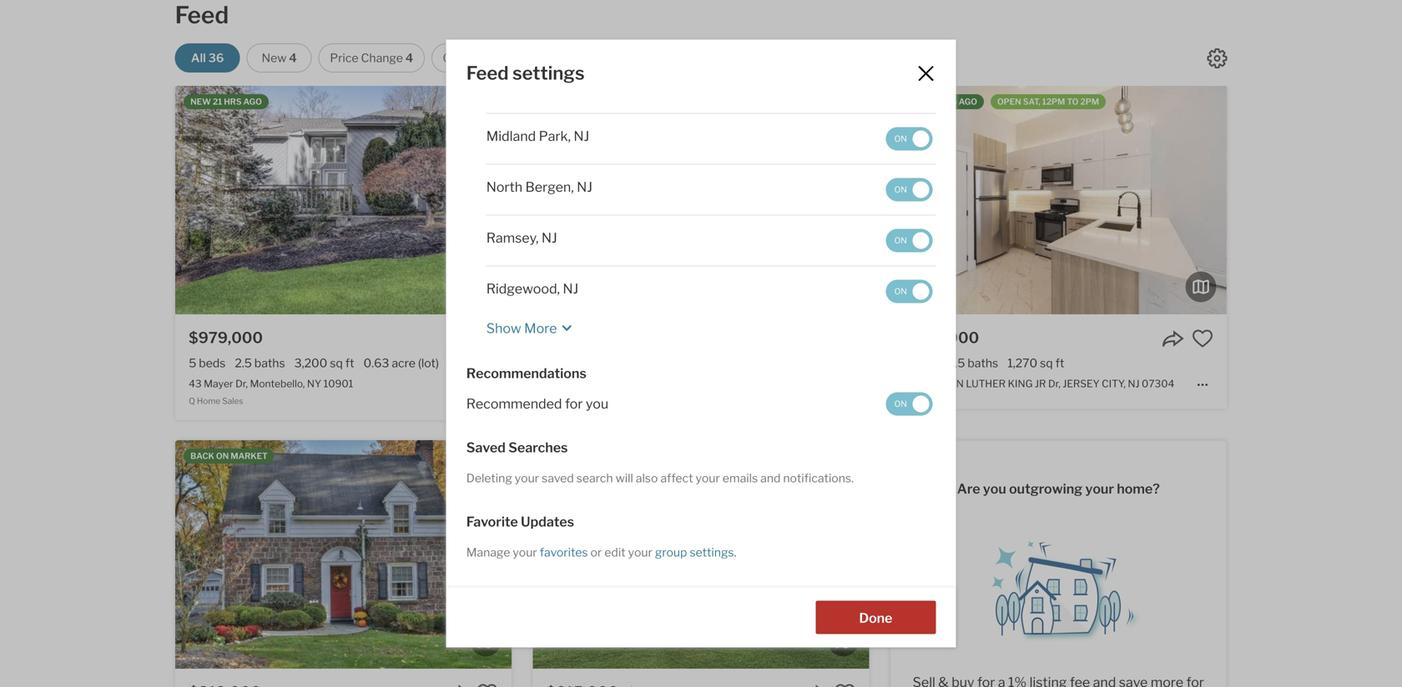 Task type: vqa. For each thing, say whether or not it's contained in the screenshot.
right The 'You'
yes



Task type: locate. For each thing, give the bounding box(es) containing it.
baths for 2.5 baths
[[254, 356, 285, 371]]

photo of 210 nunda ave, jersey city, nj 07306 image
[[533, 86, 869, 315], [869, 86, 1206, 315]]

nj right city,
[[559, 77, 575, 93]]

edit
[[605, 546, 626, 560]]

1 horizontal spatial favorite button checkbox
[[834, 683, 856, 688]]

ago
[[243, 97, 262, 107], [959, 97, 978, 107]]

favorite button checkbox
[[477, 328, 499, 350], [1192, 328, 1214, 350]]

deleting your saved search will also affect your emails and notifications.
[[466, 472, 854, 486]]

0 vertical spatial feed
[[175, 1, 229, 29]]

1,270 sq ft
[[1008, 356, 1065, 371]]

sq
[[330, 356, 343, 371], [1040, 356, 1053, 371]]

4 right change
[[406, 51, 413, 65]]

are
[[957, 481, 981, 498]]

ny
[[307, 378, 321, 390]]

1 baths from the left
[[254, 356, 285, 371]]

0 horizontal spatial 4
[[289, 51, 297, 65]]

new left 21
[[190, 97, 211, 107]]

5
[[189, 356, 196, 371], [546, 356, 554, 371]]

2 4 from the left
[[406, 51, 413, 65]]

1 favorite button checkbox from the left
[[477, 683, 499, 688]]

1 hrs from the left
[[224, 97, 242, 107]]

1 horizontal spatial 4
[[406, 51, 413, 65]]

0 horizontal spatial sq
[[330, 356, 343, 371]]

3,200 sq ft
[[294, 356, 354, 371]]

photo of 482 northern pkwy, ridgewood, nj 07450 image
[[533, 441, 869, 670], [869, 441, 1206, 670]]

1 horizontal spatial 5
[[546, 356, 554, 371]]

2 baths from the left
[[968, 356, 999, 371]]

5 beds up mayer
[[189, 356, 226, 371]]

jersey
[[486, 77, 527, 93]]

photo of 43 mayer dr, montebello, ny 10901 image
[[175, 86, 512, 315], [512, 86, 848, 315]]

4
[[289, 51, 297, 65], [406, 51, 413, 65]]

1,270
[[1008, 356, 1038, 371]]

hrs right 21
[[224, 97, 242, 107]]

2 jersey from the left
[[1063, 378, 1100, 390]]

2 5 beds from the left
[[546, 356, 583, 371]]

hrs right 18
[[939, 97, 957, 107]]

ago for $409,000
[[959, 97, 978, 107]]

36
[[208, 51, 224, 65]]

manage
[[466, 546, 510, 560]]

2 new from the left
[[906, 97, 926, 107]]

nj left "07306"
[[692, 378, 703, 390]]

2 favorite button checkbox from the left
[[1192, 328, 1214, 350]]

All radio
[[175, 43, 240, 73]]

your down favorite updates
[[513, 546, 537, 560]]

photo of 57 clinton ave, ridgewood, nj 07450 image
[[175, 441, 512, 670], [512, 441, 848, 670]]

1 beds from the left
[[199, 356, 226, 371]]

2 ft from the left
[[1056, 356, 1065, 371]]

1 horizontal spatial sq
[[1040, 356, 1053, 371]]

sq up 10901 at the left bottom of the page
[[330, 356, 343, 371]]

dr, inside the 43 mayer dr, montebello, ny 10901 q home sales
[[235, 378, 248, 390]]

jersey right ave,
[[627, 378, 664, 390]]

5 beds up the 210
[[546, 356, 583, 371]]

0 horizontal spatial baths
[[254, 356, 285, 371]]

2 favorite button checkbox from the left
[[834, 683, 856, 688]]

2 photo of 57 clinton ave, ridgewood, nj 07450 image from the left
[[512, 441, 848, 670]]

price
[[330, 51, 359, 65]]

0 horizontal spatial you
[[586, 396, 609, 412]]

beds up nunda
[[556, 356, 583, 371]]

0 horizontal spatial ago
[[243, 97, 262, 107]]

favorite button image
[[477, 328, 499, 350], [1192, 328, 1214, 350], [477, 683, 499, 688], [834, 683, 856, 688]]

0 horizontal spatial jersey
[[627, 378, 664, 390]]

0 horizontal spatial hrs
[[224, 97, 242, 107]]

city, left 07304
[[1102, 378, 1126, 390]]

1 new from the left
[[190, 97, 211, 107]]

north bergen, nj
[[486, 179, 593, 195]]

0 horizontal spatial city,
[[666, 378, 690, 390]]

ridgewood, nj
[[486, 281, 579, 297]]

ago right 21
[[243, 97, 262, 107]]

18
[[928, 97, 938, 107]]

beds up mayer
[[199, 356, 226, 371]]

1 vertical spatial feed
[[466, 62, 509, 84]]

5 up the 210
[[546, 356, 554, 371]]

$409,000
[[904, 329, 979, 347]]

sq up jr
[[1040, 356, 1053, 371]]

baths for 1.5 baths
[[968, 356, 999, 371]]

feed
[[175, 1, 229, 29], [466, 62, 509, 84]]

2 ago from the left
[[959, 97, 978, 107]]

saved
[[466, 440, 506, 456]]

1 dr, from the left
[[235, 378, 248, 390]]

favorite button checkbox
[[477, 683, 499, 688], [834, 683, 856, 688]]

1 horizontal spatial dr,
[[1048, 378, 1061, 390]]

1 horizontal spatial city,
[[1102, 378, 1126, 390]]

4 right new
[[289, 51, 297, 65]]

option group
[[175, 43, 881, 73]]

2 sq from the left
[[1040, 356, 1053, 371]]

1 horizontal spatial 5 beds
[[546, 356, 583, 371]]

back
[[190, 452, 214, 462]]

1 horizontal spatial jersey
[[1063, 378, 1100, 390]]

1 ft from the left
[[345, 356, 354, 371]]

ramsey, nj
[[486, 230, 557, 246]]

2 dr, from the left
[[1048, 378, 1061, 390]]

park,
[[539, 128, 571, 144]]

1 city, from the left
[[666, 378, 690, 390]]

luther
[[966, 378, 1006, 390]]

group settings. link
[[653, 546, 737, 560]]

nj right bergen,
[[577, 179, 593, 195]]

your right edit at the left bottom of page
[[628, 546, 653, 560]]

1 horizontal spatial favorite button checkbox
[[1192, 328, 1214, 350]]

nj right ramsey,
[[542, 230, 557, 246]]

jersey right jr
[[1063, 378, 1100, 390]]

montebello,
[[250, 378, 305, 390]]

city,
[[666, 378, 690, 390], [1102, 378, 1126, 390]]

1 horizontal spatial hrs
[[939, 97, 957, 107]]

1 horizontal spatial ft
[[1056, 356, 1065, 371]]

0 horizontal spatial 5
[[189, 356, 196, 371]]

10901
[[324, 378, 353, 390]]

2 5 from the left
[[546, 356, 554, 371]]

or
[[591, 546, 602, 560]]

you right the are
[[983, 481, 1007, 498]]

0 vertical spatial you
[[586, 396, 609, 412]]

more
[[524, 320, 557, 337]]

ft up 10901 at the left bottom of the page
[[345, 356, 354, 371]]

feed for feed
[[175, 1, 229, 29]]

deleting
[[466, 472, 512, 486]]

1 horizontal spatial feed
[[466, 62, 509, 84]]

481
[[904, 378, 922, 390]]

new 18 hrs ago
[[906, 97, 978, 107]]

baths
[[254, 356, 285, 371], [968, 356, 999, 371]]

0 horizontal spatial feed
[[175, 1, 229, 29]]

481 martin luther king jr dr, jersey city, nj 07304
[[904, 378, 1175, 390]]

ago right 18
[[959, 97, 978, 107]]

settings
[[513, 62, 585, 84]]

0 horizontal spatial new
[[190, 97, 211, 107]]

manage your favorites or edit your group settings.
[[466, 546, 737, 560]]

1 horizontal spatial baths
[[968, 356, 999, 371]]

2 photo of 481 martin luther king jr dr, jersey city, nj 07304 image from the left
[[1227, 86, 1402, 315]]

show more
[[486, 320, 557, 337]]

1 ago from the left
[[243, 97, 262, 107]]

0 horizontal spatial ft
[[345, 356, 354, 371]]

dr, right jr
[[1048, 378, 1061, 390]]

(lot)
[[418, 356, 439, 371]]

your left saved
[[515, 472, 539, 486]]

2 photo of 482 northern pkwy, ridgewood, nj 07450 image from the left
[[869, 441, 1206, 670]]

New radio
[[247, 43, 312, 73]]

open
[[998, 97, 1022, 107]]

0 horizontal spatial favorite button checkbox
[[477, 683, 499, 688]]

favorite button checkbox for $979,000
[[477, 328, 499, 350]]

1 vertical spatial you
[[983, 481, 1007, 498]]

favorite button checkbox for price drop
[[834, 683, 856, 688]]

hrs
[[224, 97, 242, 107], [939, 97, 957, 107]]

jr
[[1035, 378, 1046, 390]]

2 hrs from the left
[[939, 97, 957, 107]]

beds
[[199, 356, 226, 371], [556, 356, 583, 371]]

affect
[[661, 472, 693, 486]]

5 up the 43
[[189, 356, 196, 371]]

1 sq from the left
[[330, 356, 343, 371]]

saved
[[542, 472, 574, 486]]

1 4 from the left
[[289, 51, 297, 65]]

new left 18
[[906, 97, 926, 107]]

1 horizontal spatial beds
[[556, 356, 583, 371]]

midland park, nj
[[486, 128, 590, 144]]

0 horizontal spatial 5 beds
[[189, 356, 226, 371]]

1 favorite button checkbox from the left
[[477, 328, 499, 350]]

1 horizontal spatial new
[[906, 97, 926, 107]]

price drop
[[548, 452, 600, 462]]

will
[[616, 472, 633, 486]]

$949,000
[[546, 329, 621, 347]]

2pm
[[1081, 97, 1100, 107]]

0 horizontal spatial dr,
[[235, 378, 248, 390]]

you right for
[[586, 396, 609, 412]]

1 photo of 481 martin luther king jr dr, jersey city, nj 07304 image from the left
[[890, 86, 1227, 315]]

1 horizontal spatial ago
[[959, 97, 978, 107]]

photo of 481 martin luther king jr dr, jersey city, nj 07304 image
[[890, 86, 1227, 315], [1227, 86, 1402, 315]]

ft up 481 martin luther king jr dr, jersey city, nj 07304
[[1056, 356, 1065, 371]]

dr, up sales
[[235, 378, 248, 390]]

favorite button image for back on market
[[477, 683, 499, 688]]

baths up montebello,
[[254, 356, 285, 371]]

searches
[[509, 440, 568, 456]]

ridgewood,
[[486, 281, 560, 297]]

saved searches
[[466, 440, 568, 456]]

baths up luther
[[968, 356, 999, 371]]

city, left "07306"
[[666, 378, 690, 390]]

recommended for you
[[466, 396, 609, 412]]

0 horizontal spatial favorite button checkbox
[[477, 328, 499, 350]]

0 horizontal spatial beds
[[199, 356, 226, 371]]

nj
[[559, 77, 575, 93], [574, 128, 590, 144], [577, 179, 593, 195], [542, 230, 557, 246], [563, 281, 579, 297], [692, 378, 703, 390], [1128, 378, 1140, 390]]



Task type: describe. For each thing, give the bounding box(es) containing it.
1 photo of 482 northern pkwy, ridgewood, nj 07450 image from the left
[[533, 441, 869, 670]]

0.63
[[364, 356, 389, 371]]

2.5 baths
[[235, 356, 285, 371]]

2 city, from the left
[[1102, 378, 1126, 390]]

all 36
[[191, 51, 224, 65]]

07306
[[706, 378, 738, 390]]

updates
[[521, 514, 574, 531]]

$979,000
[[189, 329, 263, 347]]

city,
[[529, 77, 556, 93]]

1 jersey from the left
[[627, 378, 664, 390]]

open house
[[443, 51, 510, 65]]

ft for 3,200 sq ft
[[345, 356, 354, 371]]

midland
[[486, 128, 536, 144]]

1.5 baths
[[950, 356, 999, 371]]

hrs for $409,000
[[939, 97, 957, 107]]

to
[[1067, 97, 1079, 107]]

nj left 07304
[[1128, 378, 1140, 390]]

change
[[361, 51, 403, 65]]

house
[[475, 51, 510, 65]]

drop
[[575, 452, 600, 462]]

bergen,
[[526, 179, 574, 195]]

sq for 3,200
[[330, 356, 343, 371]]

favorites
[[540, 546, 588, 560]]

recommended
[[466, 396, 562, 412]]

favorite button image for new 21 hrs ago
[[477, 328, 499, 350]]

on
[[216, 452, 229, 462]]

1 5 from the left
[[189, 356, 196, 371]]

nj right park,
[[574, 128, 590, 144]]

210
[[546, 378, 564, 390]]

favorites link
[[537, 546, 591, 560]]

favorite button image for price drop
[[834, 683, 856, 688]]

search
[[577, 472, 613, 486]]

hrs for $979,000
[[224, 97, 242, 107]]

new 21 hrs ago
[[190, 97, 262, 107]]

sq for 1,270
[[1040, 356, 1053, 371]]

0.63 acre (lot)
[[364, 356, 439, 371]]

martin
[[924, 378, 964, 390]]

1.5
[[950, 356, 965, 371]]

21
[[213, 97, 222, 107]]

open
[[443, 51, 472, 65]]

new for $409,000
[[906, 97, 926, 107]]

feed for feed settings
[[466, 62, 509, 84]]

Favorites radio
[[663, 43, 736, 73]]

2.5
[[235, 356, 252, 371]]

recommendations
[[466, 366, 587, 382]]

acre
[[392, 356, 416, 371]]

home?
[[1117, 481, 1160, 498]]

mayer
[[204, 378, 233, 390]]

home
[[197, 396, 220, 406]]

q
[[189, 396, 195, 406]]

favorite button image for new 18 hrs ago
[[1192, 328, 1214, 350]]

1 5 beds from the left
[[189, 356, 226, 371]]

4 inside new option
[[289, 51, 297, 65]]

settings.
[[690, 546, 737, 560]]

new for $979,000
[[190, 97, 211, 107]]

an image of a house image
[[975, 530, 1142, 643]]

new
[[262, 51, 287, 65]]

notifications.
[[783, 472, 854, 486]]

group
[[655, 546, 687, 560]]

ago for $979,000
[[243, 97, 262, 107]]

Status Change radio
[[543, 43, 657, 73]]

show
[[486, 320, 521, 337]]

emails
[[723, 472, 758, 486]]

new 4
[[262, 51, 297, 65]]

07304
[[1142, 378, 1175, 390]]

4 inside price change radio
[[406, 51, 413, 65]]

north
[[486, 179, 523, 195]]

done button
[[816, 601, 936, 635]]

12pm
[[1042, 97, 1066, 107]]

43 mayer dr, montebello, ny 10901 q home sales
[[189, 378, 353, 406]]

jersey city, nj
[[486, 77, 575, 93]]

Insights radio
[[743, 43, 809, 73]]

all
[[191, 51, 206, 65]]

ft for 1,270 sq ft
[[1056, 356, 1065, 371]]

nunda
[[566, 378, 602, 390]]

Open House radio
[[432, 43, 537, 73]]

nj right ridgewood,
[[563, 281, 579, 297]]

2 photo of 210 nunda ave, jersey city, nj 07306 image from the left
[[869, 86, 1206, 315]]

Sold radio
[[816, 43, 881, 73]]

favorite button checkbox for back on market
[[477, 683, 499, 688]]

1 photo of 57 clinton ave, ridgewood, nj 07450 image from the left
[[175, 441, 512, 670]]

your left home?
[[1086, 481, 1114, 498]]

2 photo of 43 mayer dr, montebello, ny 10901 image from the left
[[512, 86, 848, 315]]

sat,
[[1023, 97, 1041, 107]]

king
[[1008, 378, 1033, 390]]

1 horizontal spatial you
[[983, 481, 1007, 498]]

your right 'affect'
[[696, 472, 720, 486]]

option group containing all
[[175, 43, 881, 73]]

2 beds from the left
[[556, 356, 583, 371]]

also
[[636, 472, 658, 486]]

price change 4
[[330, 51, 413, 65]]

feed settings
[[466, 62, 585, 84]]

favorite updates
[[466, 514, 574, 531]]

Price Change radio
[[319, 43, 425, 73]]

210 nunda ave, jersey city, nj 07306
[[546, 378, 738, 390]]

1 photo of 43 mayer dr, montebello, ny 10901 image from the left
[[175, 86, 512, 315]]

for
[[565, 396, 583, 412]]

open sat, 12pm to 2pm
[[998, 97, 1100, 107]]

favorite button checkbox for $409,000
[[1192, 328, 1214, 350]]

are you outgrowing your home?
[[957, 481, 1160, 498]]

back on market
[[190, 452, 268, 462]]

1 photo of 210 nunda ave, jersey city, nj 07306 image from the left
[[533, 86, 869, 315]]

sales
[[222, 396, 243, 406]]

and
[[761, 472, 781, 486]]

done
[[859, 611, 893, 627]]

ave,
[[604, 378, 624, 390]]

ramsey,
[[486, 230, 539, 246]]

favorite
[[466, 514, 518, 531]]

43
[[189, 378, 202, 390]]



